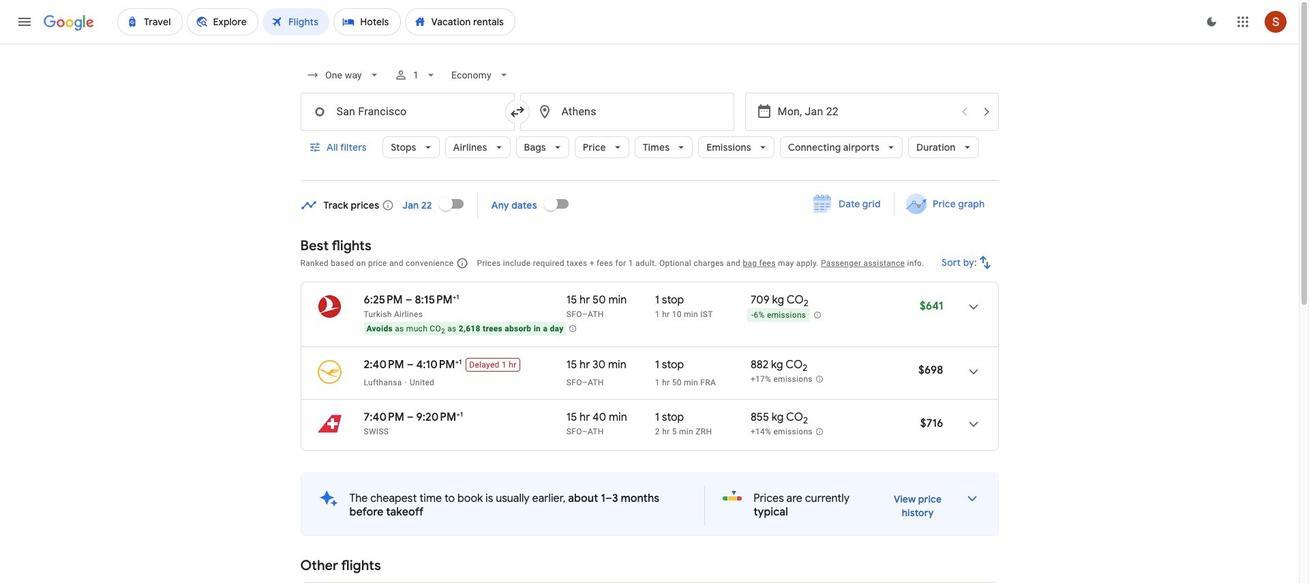 Task type: locate. For each thing, give the bounding box(es) containing it.
total duration 15 hr 40 min. element
[[567, 411, 655, 426]]

2 1 stop flight. element from the top
[[655, 358, 684, 377]]

1 vertical spatial 1 stop flight. element
[[655, 358, 684, 377]]

Departure time: 7:40 PM. text field
[[364, 411, 404, 424]]

1 stop flight. element for total duration 15 hr 40 min. element
[[655, 411, 684, 426]]

1 1 stop flight. element from the top
[[655, 293, 684, 309]]

1 stop flight. element
[[655, 293, 684, 309], [655, 358, 684, 377], [655, 411, 684, 426]]

3 1 stop flight. element from the top
[[655, 411, 684, 426]]

flight details. leaves san francisco international airport (sfo) at 2:40 pm on monday, january 22 and arrives at athens international airport "eleftherios venizelos" at 4:10 pm on tuesday, january 23. image
[[957, 355, 990, 388]]

None text field
[[300, 93, 515, 131]]

 image
[[405, 378, 407, 387]]

swap origin and destination. image
[[509, 104, 526, 120]]

698 US dollars text field
[[919, 364, 944, 377]]

641 US dollars text field
[[920, 299, 944, 313]]

leaves san francisco international airport (sfo) at 2:40 pm on monday, january 22 and arrives at athens international airport "eleftherios venizelos" at 4:10 pm on tuesday, january 23. element
[[364, 357, 462, 372]]

main content
[[300, 187, 999, 583]]

0 vertical spatial 1 stop flight. element
[[655, 293, 684, 309]]

1 stop flight. element for the total duration 15 hr 50 min. element
[[655, 293, 684, 309]]

main menu image
[[16, 14, 33, 30]]

change appearance image
[[1196, 5, 1228, 38]]

716 US dollars text field
[[921, 417, 944, 430]]

find the best price region
[[300, 187, 999, 227]]

None text field
[[520, 93, 734, 131]]

Arrival time: 4:10 PM on  Tuesday, January 23. text field
[[416, 357, 462, 372]]

avoids as much co2 as 2618 trees absorb in a day. learn more about this calculation. image
[[569, 325, 577, 333]]

Departure time: 6:25 PM. text field
[[364, 293, 403, 307]]

Arrival time: 9:20 PM on  Tuesday, January 23. text field
[[416, 410, 463, 424]]

None field
[[300, 63, 386, 87], [446, 63, 516, 87], [300, 63, 386, 87], [446, 63, 516, 87]]

total duration 15 hr 50 min. element
[[567, 293, 655, 309]]

view price history image
[[956, 482, 989, 515]]

Arrival time: 8:15 PM on  Tuesday, January 23. text field
[[415, 293, 459, 307]]

total duration 15 hr 30 min. element
[[567, 358, 655, 377]]

2 vertical spatial 1 stop flight. element
[[655, 411, 684, 426]]

flight details. leaves san francisco international airport (sfo) at 6:25 pm on monday, january 22 and arrives at athens international airport "eleftherios venizelos" at 8:15 pm on tuesday, january 23. image
[[957, 291, 990, 323]]

None search field
[[300, 59, 999, 181]]



Task type: describe. For each thing, give the bounding box(es) containing it.
learn more about tracked prices image
[[382, 199, 394, 211]]

1 stop flight. element for total duration 15 hr 30 min. element at the bottom of the page
[[655, 358, 684, 377]]

Departure text field
[[778, 93, 953, 130]]

learn more about ranking image
[[457, 257, 469, 269]]

leaves san francisco international airport (sfo) at 6:25 pm on monday, january 22 and arrives at athens international airport "eleftherios venizelos" at 8:15 pm on tuesday, january 23. element
[[364, 293, 459, 307]]

flight details. leaves san francisco international airport (sfo) at 7:40 pm on monday, january 22 and arrives at athens international airport "eleftherios venizelos" at 9:20 pm on tuesday, january 23. image
[[957, 408, 990, 441]]

leaves san francisco international airport (sfo) at 7:40 pm on monday, january 22 and arrives at athens international airport "eleftherios venizelos" at 9:20 pm on tuesday, january 23. element
[[364, 410, 463, 424]]

Departure time: 2:40 PM. text field
[[364, 358, 404, 372]]

loading results progress bar
[[0, 44, 1299, 46]]



Task type: vqa. For each thing, say whether or not it's contained in the screenshot.
top 1 Stop Flight. Element
yes



